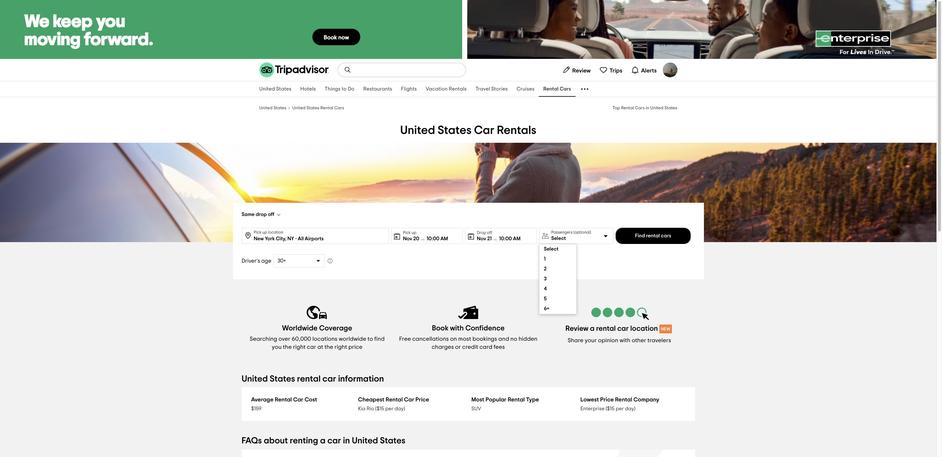 Task type: describe. For each thing, give the bounding box(es) containing it.
tripadvisor image
[[259, 63, 329, 77]]

car right renting on the left of the page
[[328, 437, 341, 445]]

worldwide coverage
[[282, 325, 352, 332]]

rental inside rental cars link
[[544, 87, 559, 92]]

about
[[264, 437, 288, 445]]

find
[[375, 336, 385, 342]]

passengers (optional) select
[[551, 230, 591, 241]]

0 vertical spatial off
[[268, 212, 275, 217]]

vacation rentals link
[[421, 81, 471, 97]]

united states rental car information
[[242, 375, 384, 384]]

review for review a rental car location new
[[566, 325, 589, 332]]

drop
[[256, 212, 267, 217]]

top rental cars in united states
[[613, 106, 678, 110]]

coverage
[[319, 325, 352, 332]]

and
[[499, 336, 509, 342]]

restaurants
[[363, 87, 392, 92]]

most
[[472, 397, 485, 403]]

drop
[[477, 231, 486, 235]]

age
[[261, 258, 271, 264]]

up for nov 21
[[412, 231, 417, 235]]

kia rio ($15 per day)
[[358, 406, 405, 412]]

restaurants link
[[359, 81, 397, 97]]

10:00 am for nov 20
[[427, 236, 448, 241]]

rental right average
[[275, 397, 292, 403]]

confidence
[[466, 325, 505, 332]]

cost
[[305, 397, 317, 403]]

hotels link
[[296, 81, 320, 97]]

to inside searching over 60,000 locations worldwide to find you the right car at the right price
[[368, 336, 373, 342]]

nov 20
[[403, 236, 419, 241]]

type
[[526, 397, 539, 403]]

locations
[[313, 336, 338, 342]]

find rental cars button
[[616, 228, 691, 244]]

0 vertical spatial location
[[268, 230, 283, 235]]

suv
[[472, 406, 481, 412]]

price
[[349, 344, 363, 350]]

0 horizontal spatial with
[[450, 325, 464, 332]]

flights
[[401, 87, 417, 92]]

0 vertical spatial in
[[646, 106, 650, 110]]

same drop off
[[242, 212, 275, 217]]

travelers
[[648, 338, 671, 343]]

am for 20
[[441, 236, 448, 241]]

1
[[544, 257, 546, 262]]

nov for nov 21
[[477, 236, 486, 241]]

united states for the topmost the united states link
[[259, 87, 292, 92]]

vacation rentals
[[426, 87, 467, 92]]

most popular rental type
[[472, 397, 539, 403]]

faqs
[[242, 437, 262, 445]]

4
[[544, 286, 547, 292]]

profile picture image
[[663, 63, 678, 77]]

0 vertical spatial united states link
[[255, 81, 296, 97]]

find rental cars
[[635, 233, 672, 239]]

enterprise
[[581, 406, 605, 412]]

on
[[450, 336, 457, 342]]

share your opinion with other travelers
[[568, 338, 671, 343]]

free cancellations on most bookings and no hidden charges or credit card fees
[[399, 336, 538, 350]]

rental for information
[[297, 375, 321, 384]]

new
[[661, 327, 671, 331]]

driver's
[[242, 258, 260, 264]]

pick up
[[403, 231, 417, 235]]

2 day) from the left
[[625, 406, 636, 412]]

credit
[[462, 344, 478, 350]]

things
[[325, 87, 341, 92]]

you
[[272, 344, 282, 350]]

rental for location
[[596, 325, 616, 332]]

rio
[[367, 406, 374, 412]]

$159
[[251, 406, 262, 412]]

5
[[544, 296, 547, 302]]

1 horizontal spatial rentals
[[497, 124, 537, 136]]

car for cost
[[293, 397, 303, 403]]

review link
[[560, 63, 594, 77]]

review a rental car location new
[[566, 325, 671, 332]]

cancellations
[[412, 336, 449, 342]]

top
[[613, 106, 620, 110]]

average
[[251, 397, 274, 403]]

drop off
[[477, 231, 492, 235]]

faqs about renting a car in united states
[[242, 437, 406, 445]]

free
[[399, 336, 411, 342]]

travel
[[476, 87, 490, 92]]

passengers
[[551, 230, 573, 235]]

cheapest rental car price
[[358, 397, 429, 403]]

rental cars link
[[539, 81, 576, 97]]

car up share your opinion with other travelers
[[618, 325, 629, 332]]

rental down things at left top
[[320, 106, 334, 110]]

popular
[[486, 397, 507, 403]]

searching over 60,000 locations worldwide to find you the right car at the right price
[[250, 336, 385, 350]]



Task type: locate. For each thing, give the bounding box(es) containing it.
company
[[634, 397, 660, 403]]

share
[[568, 338, 584, 343]]

car for rentals
[[474, 124, 495, 136]]

30+
[[278, 258, 286, 264]]

0 horizontal spatial ($15
[[375, 406, 384, 412]]

travel stories
[[476, 87, 508, 92]]

pick up location
[[254, 230, 283, 235]]

book with confidence
[[432, 325, 505, 332]]

opinion
[[598, 338, 619, 343]]

2 ($15 from the left
[[606, 406, 615, 412]]

2 right from the left
[[335, 344, 347, 350]]

1 vertical spatial review
[[566, 325, 589, 332]]

rental right cruises link
[[544, 87, 559, 92]]

vacation
[[426, 87, 448, 92]]

location
[[268, 230, 283, 235], [631, 325, 658, 332]]

kia
[[358, 406, 366, 412]]

cars
[[661, 233, 672, 239]]

united states
[[259, 87, 292, 92], [259, 106, 286, 110]]

(optional)
[[574, 230, 591, 235]]

1 vertical spatial rentals
[[497, 124, 537, 136]]

in
[[646, 106, 650, 110], [343, 437, 350, 445]]

rental cars
[[544, 87, 571, 92]]

1 vertical spatial to
[[368, 336, 373, 342]]

pick for drop off
[[254, 230, 261, 235]]

2 10:00 from the left
[[499, 236, 512, 241]]

1 horizontal spatial car
[[404, 397, 414, 403]]

0 vertical spatial to
[[342, 87, 347, 92]]

cruises
[[517, 87, 535, 92]]

1 vertical spatial with
[[620, 338, 631, 343]]

0 horizontal spatial per
[[385, 406, 394, 412]]

1 horizontal spatial day)
[[625, 406, 636, 412]]

0 vertical spatial rentals
[[449, 87, 467, 92]]

10:00 am for nov 21
[[499, 236, 521, 241]]

alerts
[[641, 68, 657, 73]]

flights link
[[397, 81, 421, 97]]

the down 'over'
[[283, 344, 292, 350]]

review
[[573, 68, 591, 73], [566, 325, 589, 332]]

1 horizontal spatial 10:00 am
[[499, 236, 521, 241]]

1 horizontal spatial price
[[600, 397, 614, 403]]

to left 'find'
[[368, 336, 373, 342]]

car left at
[[307, 344, 316, 350]]

am
[[441, 236, 448, 241], [513, 236, 521, 241]]

0 vertical spatial select
[[551, 236, 566, 241]]

hidden
[[519, 336, 538, 342]]

nov down drop
[[477, 236, 486, 241]]

0 horizontal spatial 10:00
[[427, 236, 440, 241]]

cars down things to do
[[335, 106, 344, 110]]

0 horizontal spatial right
[[293, 344, 306, 350]]

0 horizontal spatial rental
[[297, 375, 321, 384]]

card
[[480, 344, 493, 350]]

trips
[[610, 68, 623, 73]]

1 vertical spatial off
[[487, 231, 492, 235]]

0 vertical spatial rental
[[646, 233, 660, 239]]

per down lowest price rental company
[[616, 406, 624, 412]]

1 per from the left
[[385, 406, 394, 412]]

things to do link
[[320, 81, 359, 97]]

1 horizontal spatial with
[[620, 338, 631, 343]]

rental right 'top' on the top right of the page
[[621, 106, 634, 110]]

0 horizontal spatial to
[[342, 87, 347, 92]]

off right drop
[[268, 212, 275, 217]]

enterprise ($15 per day)
[[581, 406, 636, 412]]

find
[[635, 233, 645, 239]]

1 horizontal spatial a
[[590, 325, 595, 332]]

1 vertical spatial select
[[544, 247, 559, 252]]

car inside searching over 60,000 locations worldwide to find you the right car at the right price
[[307, 344, 316, 350]]

6+
[[544, 306, 550, 311]]

location up other
[[631, 325, 658, 332]]

1 ($15 from the left
[[375, 406, 384, 412]]

2 up from the left
[[412, 231, 417, 235]]

rental up enterprise ($15 per day) on the bottom right of the page
[[615, 397, 632, 403]]

1 horizontal spatial in
[[646, 106, 650, 110]]

advertisement region
[[0, 0, 937, 59]]

review up share
[[566, 325, 589, 332]]

per
[[385, 406, 394, 412], [616, 406, 624, 412]]

0 horizontal spatial am
[[441, 236, 448, 241]]

nov 21
[[477, 236, 492, 241]]

0 horizontal spatial location
[[268, 230, 283, 235]]

2 pick from the left
[[403, 231, 411, 235]]

0 horizontal spatial price
[[416, 397, 429, 403]]

1 horizontal spatial right
[[335, 344, 347, 350]]

1 vertical spatial rental
[[596, 325, 616, 332]]

0 horizontal spatial a
[[320, 437, 326, 445]]

10:00
[[427, 236, 440, 241], [499, 236, 512, 241]]

review for review
[[573, 68, 591, 73]]

trips link
[[597, 63, 626, 77]]

am right 20
[[441, 236, 448, 241]]

nov for nov 20
[[403, 236, 412, 241]]

1 vertical spatial location
[[631, 325, 658, 332]]

search image
[[344, 66, 351, 74]]

0 horizontal spatial up
[[262, 230, 267, 235]]

0 horizontal spatial the
[[283, 344, 292, 350]]

stories
[[491, 87, 508, 92]]

0 horizontal spatial in
[[343, 437, 350, 445]]

select up 1
[[544, 247, 559, 252]]

1 am from the left
[[441, 236, 448, 241]]

united states link
[[255, 81, 296, 97], [259, 105, 286, 110]]

a up your
[[590, 325, 595, 332]]

2 united states from the top
[[259, 106, 286, 110]]

0 horizontal spatial 10:00 am
[[427, 236, 448, 241]]

a
[[590, 325, 595, 332], [320, 437, 326, 445]]

lowest price rental company
[[581, 397, 660, 403]]

1 horizontal spatial the
[[325, 344, 333, 350]]

2 price from the left
[[600, 397, 614, 403]]

car for price
[[404, 397, 414, 403]]

nov down pick up
[[403, 236, 412, 241]]

or
[[455, 344, 461, 350]]

1 horizontal spatial off
[[487, 231, 492, 235]]

select inside passengers (optional) select
[[551, 236, 566, 241]]

driver's age
[[242, 258, 271, 264]]

1 horizontal spatial ($15
[[606, 406, 615, 412]]

1 nov from the left
[[403, 236, 412, 241]]

nov
[[403, 236, 412, 241], [477, 236, 486, 241]]

10:00 am right 20
[[427, 236, 448, 241]]

City or Airport text field
[[254, 228, 386, 243]]

1 horizontal spatial rental
[[596, 325, 616, 332]]

cars down review link
[[560, 87, 571, 92]]

alerts link
[[629, 63, 660, 77]]

1 horizontal spatial 10:00
[[499, 236, 512, 241]]

states
[[276, 87, 292, 92], [274, 106, 286, 110], [307, 106, 319, 110], [665, 106, 678, 110], [438, 124, 472, 136], [270, 375, 295, 384], [380, 437, 406, 445]]

1 horizontal spatial am
[[513, 236, 521, 241]]

10:00 am right 21
[[499, 236, 521, 241]]

2 horizontal spatial cars
[[635, 106, 645, 110]]

right down worldwide
[[335, 344, 347, 350]]

0 horizontal spatial car
[[293, 397, 303, 403]]

united states rental cars
[[292, 106, 344, 110]]

same
[[242, 212, 255, 217]]

the right at
[[325, 344, 333, 350]]

worldwide
[[339, 336, 366, 342]]

1 10:00 am from the left
[[427, 236, 448, 241]]

day) down 'cheapest rental car price'
[[395, 406, 405, 412]]

0 horizontal spatial rentals
[[449, 87, 467, 92]]

cheapest
[[358, 397, 385, 403]]

right
[[293, 344, 306, 350], [335, 344, 347, 350]]

3
[[544, 276, 547, 282]]

0 horizontal spatial pick
[[254, 230, 261, 235]]

2 horizontal spatial rental
[[646, 233, 660, 239]]

0 vertical spatial united states
[[259, 87, 292, 92]]

rental up the opinion at right
[[596, 325, 616, 332]]

travel stories link
[[471, 81, 512, 97]]

select down the passengers
[[551, 236, 566, 241]]

1 pick from the left
[[254, 230, 261, 235]]

20
[[413, 236, 419, 241]]

review left trips link
[[573, 68, 591, 73]]

1 2 3 4 5 6+
[[544, 257, 550, 311]]

rental inside "button"
[[646, 233, 660, 239]]

united states car rentals
[[400, 124, 537, 136]]

0 horizontal spatial off
[[268, 212, 275, 217]]

1 horizontal spatial per
[[616, 406, 624, 412]]

1 right from the left
[[293, 344, 306, 350]]

0 horizontal spatial day)
[[395, 406, 405, 412]]

10:00 for 21
[[499, 236, 512, 241]]

right down 60,000
[[293, 344, 306, 350]]

rental right find
[[646, 233, 660, 239]]

2 10:00 am from the left
[[499, 236, 521, 241]]

1 vertical spatial united states
[[259, 106, 286, 110]]

None search field
[[338, 63, 466, 77]]

per down 'cheapest rental car price'
[[385, 406, 394, 412]]

to left do
[[342, 87, 347, 92]]

up
[[262, 230, 267, 235], [412, 231, 417, 235]]

your
[[585, 338, 597, 343]]

1 up from the left
[[262, 230, 267, 235]]

no
[[511, 336, 517, 342]]

1 10:00 from the left
[[427, 236, 440, 241]]

1 vertical spatial united states link
[[259, 105, 286, 110]]

0 vertical spatial with
[[450, 325, 464, 332]]

1 horizontal spatial location
[[631, 325, 658, 332]]

1 vertical spatial a
[[320, 437, 326, 445]]

up up 20
[[412, 231, 417, 235]]

rental left type
[[508, 397, 525, 403]]

with up on
[[450, 325, 464, 332]]

1 the from the left
[[283, 344, 292, 350]]

1 united states from the top
[[259, 87, 292, 92]]

a right renting on the left of the page
[[320, 437, 326, 445]]

other
[[632, 338, 646, 343]]

united states for the united states link to the bottom
[[259, 106, 286, 110]]

2 the from the left
[[325, 344, 333, 350]]

with down review a rental car location new
[[620, 338, 631, 343]]

am for 21
[[513, 236, 521, 241]]

2 nov from the left
[[477, 236, 486, 241]]

1 day) from the left
[[395, 406, 405, 412]]

10:00 for 20
[[427, 236, 440, 241]]

cars right 'top' on the top right of the page
[[635, 106, 645, 110]]

2 am from the left
[[513, 236, 521, 241]]

worldwide
[[282, 325, 318, 332]]

($15 right rio
[[375, 406, 384, 412]]

book
[[432, 325, 449, 332]]

over
[[279, 336, 290, 342]]

at
[[318, 344, 323, 350]]

1 horizontal spatial up
[[412, 231, 417, 235]]

up for drop off
[[262, 230, 267, 235]]

up down drop
[[262, 230, 267, 235]]

location down same drop off
[[268, 230, 283, 235]]

0 horizontal spatial nov
[[403, 236, 412, 241]]

60,000
[[292, 336, 311, 342]]

off up 21
[[487, 231, 492, 235]]

1 horizontal spatial cars
[[560, 87, 571, 92]]

0 horizontal spatial cars
[[335, 106, 344, 110]]

($15 down lowest price rental company
[[606, 406, 615, 412]]

2 vertical spatial rental
[[297, 375, 321, 384]]

pick up nov 20
[[403, 231, 411, 235]]

do
[[348, 87, 355, 92]]

rental
[[544, 87, 559, 92], [320, 106, 334, 110], [621, 106, 634, 110], [275, 397, 292, 403], [386, 397, 403, 403], [508, 397, 525, 403], [615, 397, 632, 403]]

0 vertical spatial a
[[590, 325, 595, 332]]

2 horizontal spatial car
[[474, 124, 495, 136]]

rental up cost
[[297, 375, 321, 384]]

cars
[[560, 87, 571, 92], [335, 106, 344, 110], [635, 106, 645, 110]]

1 vertical spatial in
[[343, 437, 350, 445]]

10:00 right 21
[[499, 236, 512, 241]]

select
[[551, 236, 566, 241], [544, 247, 559, 252]]

most
[[458, 336, 471, 342]]

0 vertical spatial review
[[573, 68, 591, 73]]

renting
[[290, 437, 318, 445]]

1 horizontal spatial nov
[[477, 236, 486, 241]]

hotels
[[300, 87, 316, 92]]

pick for nov 21
[[403, 231, 411, 235]]

2 per from the left
[[616, 406, 624, 412]]

day) down lowest price rental company
[[625, 406, 636, 412]]

1 price from the left
[[416, 397, 429, 403]]

things to do
[[325, 87, 355, 92]]

21
[[487, 236, 492, 241]]

car left information
[[323, 375, 336, 384]]

1 horizontal spatial pick
[[403, 231, 411, 235]]

am right 21
[[513, 236, 521, 241]]

charges
[[432, 344, 454, 350]]

rental up kia rio ($15 per day)
[[386, 397, 403, 403]]

pick down same drop off
[[254, 230, 261, 235]]

searching
[[250, 336, 277, 342]]

information
[[338, 375, 384, 384]]

10:00 right 20
[[427, 236, 440, 241]]

1 horizontal spatial to
[[368, 336, 373, 342]]



Task type: vqa. For each thing, say whether or not it's contained in the screenshot.
then
no



